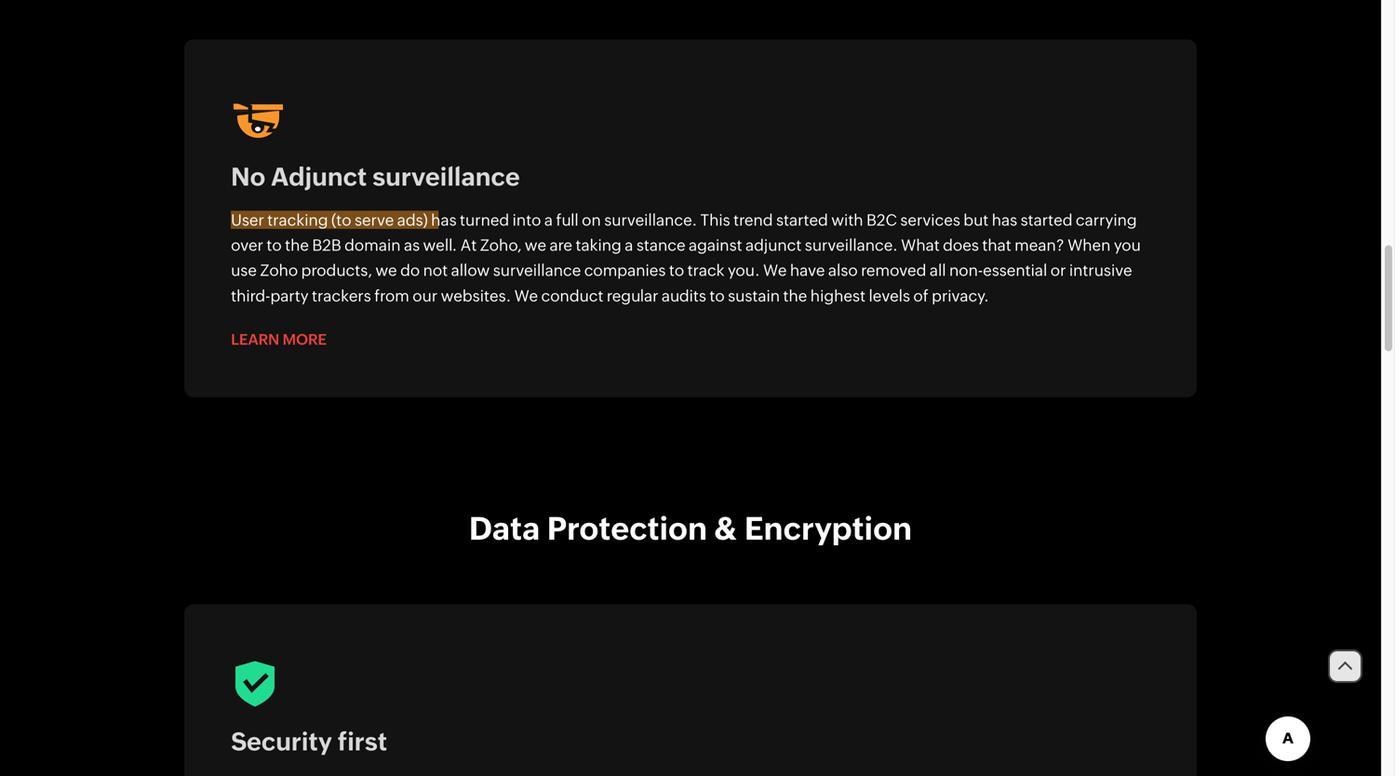 Task type: vqa. For each thing, say whether or not it's contained in the screenshot.
the middle to
yes



Task type: locate. For each thing, give the bounding box(es) containing it.
all
[[930, 261, 946, 279]]

non-
[[949, 261, 983, 279]]

has up well.
[[431, 211, 457, 229]]

we left do
[[375, 261, 397, 279]]

party
[[270, 287, 309, 305]]

intrusive
[[1069, 261, 1132, 279]]

our
[[413, 287, 438, 305]]

1 horizontal spatial has
[[992, 211, 1017, 229]]

0 vertical spatial we
[[525, 236, 546, 254]]

use
[[231, 261, 257, 279]]

surveillance inside this trend started with b2c services but has started carrying over to the b2b domain as well. at zoho, we are taking a stance against adjunct surveillance. what does that mean? when you use zoho products, we do not allow surveillance companies to track you. we have also removed all non-essential or intrusive third-party trackers from our websites. we conduct regular audits to sustain the highest levels of privacy.
[[493, 261, 581, 279]]

a up companies
[[625, 236, 633, 254]]

the down have
[[783, 287, 807, 305]]

to down the "track"
[[710, 287, 725, 305]]

has up that
[[992, 211, 1017, 229]]

levels
[[869, 287, 910, 305]]

0 vertical spatial to
[[267, 236, 282, 254]]

do
[[400, 261, 420, 279]]

1 vertical spatial the
[[783, 287, 807, 305]]

to up audits
[[669, 261, 684, 279]]

you.
[[728, 261, 760, 279]]

or
[[1050, 261, 1066, 279]]

2 started from the left
[[1021, 211, 1073, 229]]

1 horizontal spatial surveillance.
[[805, 236, 898, 254]]

1 horizontal spatial a
[[625, 236, 633, 254]]

we down adjunct at top right
[[763, 261, 787, 279]]

highest
[[810, 287, 866, 305]]

surveillance up the user tracking (to serve ads) has turned into a full on surveillance.
[[372, 163, 520, 191]]

0 horizontal spatial has
[[431, 211, 457, 229]]

essential
[[983, 261, 1047, 279]]

0 vertical spatial we
[[763, 261, 787, 279]]

2 horizontal spatial to
[[710, 287, 725, 305]]

1 horizontal spatial started
[[1021, 211, 1073, 229]]

removed
[[861, 261, 926, 279]]

turned
[[460, 211, 509, 229]]

the down tracking
[[285, 236, 309, 254]]

track
[[687, 261, 725, 279]]

a
[[544, 211, 553, 229], [625, 236, 633, 254]]

0 horizontal spatial we
[[514, 287, 538, 305]]

what
[[901, 236, 940, 254]]

2 has from the left
[[992, 211, 1017, 229]]

1 vertical spatial a
[[625, 236, 633, 254]]

data protection & encryption
[[469, 511, 912, 547]]

adjunct
[[745, 236, 802, 254]]

stance
[[636, 236, 685, 254]]

have
[[790, 261, 825, 279]]

the
[[285, 236, 309, 254], [783, 287, 807, 305]]

1 vertical spatial surveillance.
[[805, 236, 898, 254]]

this
[[700, 211, 730, 229]]

1 vertical spatial we
[[514, 287, 538, 305]]

has
[[431, 211, 457, 229], [992, 211, 1017, 229]]

1 vertical spatial we
[[375, 261, 397, 279]]

services
[[900, 211, 960, 229]]

a left full
[[544, 211, 553, 229]]

0 horizontal spatial surveillance.
[[604, 211, 697, 229]]

to
[[267, 236, 282, 254], [669, 261, 684, 279], [710, 287, 725, 305]]

surveillance. up stance
[[604, 211, 697, 229]]

0 horizontal spatial a
[[544, 211, 553, 229]]

products,
[[301, 261, 372, 279]]

surveillance down are
[[493, 261, 581, 279]]

1 vertical spatial to
[[669, 261, 684, 279]]

well.
[[423, 236, 457, 254]]

websites.
[[441, 287, 511, 305]]

into
[[512, 211, 541, 229]]

we
[[763, 261, 787, 279], [514, 287, 538, 305]]

with
[[831, 211, 863, 229]]

0 horizontal spatial we
[[375, 261, 397, 279]]

b2c
[[866, 211, 897, 229]]

surveillance.
[[604, 211, 697, 229], [805, 236, 898, 254]]

surveillance
[[372, 163, 520, 191], [493, 261, 581, 279]]

user tracking (to serve ads) has turned into a full on surveillance.
[[231, 211, 700, 229]]

from
[[374, 287, 409, 305]]

1 horizontal spatial the
[[783, 287, 807, 305]]

we left conduct
[[514, 287, 538, 305]]

adjunct
[[271, 163, 367, 191]]

ads)
[[397, 211, 428, 229]]

this trend started with b2c services but has started carrying over to the b2b domain as well. at zoho, we are taking a stance against adjunct surveillance. what does that mean? when you use zoho products, we do not allow surveillance companies to track you. we have also removed all non-essential or intrusive third-party trackers from our websites. we conduct regular audits to sustain the highest levels of privacy.
[[231, 211, 1141, 305]]

0 horizontal spatial to
[[267, 236, 282, 254]]

0 horizontal spatial started
[[776, 211, 828, 229]]

against
[[689, 236, 742, 254]]

1 vertical spatial surveillance
[[493, 261, 581, 279]]

0 horizontal spatial the
[[285, 236, 309, 254]]

started
[[776, 211, 828, 229], [1021, 211, 1073, 229]]

you
[[1114, 236, 1141, 254]]

started up adjunct at top right
[[776, 211, 828, 229]]

but
[[964, 211, 989, 229]]

trackers
[[312, 287, 371, 305]]

to up zoho
[[267, 236, 282, 254]]

not
[[423, 261, 448, 279]]

we left are
[[525, 236, 546, 254]]

surveillance. down with
[[805, 236, 898, 254]]

started up mean?
[[1021, 211, 1073, 229]]

we
[[525, 236, 546, 254], [375, 261, 397, 279]]

1 has from the left
[[431, 211, 457, 229]]



Task type: describe. For each thing, give the bounding box(es) containing it.
user
[[231, 211, 264, 229]]

0 vertical spatial surveillance
[[372, 163, 520, 191]]

0 vertical spatial the
[[285, 236, 309, 254]]

zoho,
[[480, 236, 521, 254]]

no
[[231, 163, 265, 191]]

of
[[913, 287, 929, 305]]

1 horizontal spatial to
[[669, 261, 684, 279]]

are
[[550, 236, 572, 254]]

1 started from the left
[[776, 211, 828, 229]]

companies
[[584, 261, 666, 279]]

(to
[[331, 211, 351, 229]]

tracking
[[267, 211, 328, 229]]

first
[[338, 727, 387, 756]]

carrying
[[1076, 211, 1137, 229]]

learn more link
[[231, 331, 327, 348]]

a inside this trend started with b2c services but has started carrying over to the b2b domain as well. at zoho, we are taking a stance against adjunct surveillance. what does that mean? when you use zoho products, we do not allow surveillance companies to track you. we have also removed all non-essential or intrusive third-party trackers from our websites. we conduct regular audits to sustain the highest levels of privacy.
[[625, 236, 633, 254]]

at
[[460, 236, 477, 254]]

learn
[[231, 331, 279, 348]]

as
[[404, 236, 420, 254]]

on
[[582, 211, 601, 229]]

b2b
[[312, 236, 341, 254]]

regular
[[607, 287, 658, 305]]

data
[[469, 511, 540, 547]]

domain
[[344, 236, 401, 254]]

also
[[828, 261, 858, 279]]

privacy.
[[932, 287, 989, 305]]

security
[[231, 727, 332, 756]]

encryption
[[744, 511, 912, 547]]

has inside this trend started with b2c services but has started carrying over to the b2b domain as well. at zoho, we are taking a stance against adjunct surveillance. what does that mean? when you use zoho products, we do not allow surveillance companies to track you. we have also removed all non-essential or intrusive third-party trackers from our websites. we conduct regular audits to sustain the highest levels of privacy.
[[992, 211, 1017, 229]]

2 vertical spatial to
[[710, 287, 725, 305]]

sustain
[[728, 287, 780, 305]]

third-
[[231, 287, 270, 305]]

full
[[556, 211, 579, 229]]

surveillance. inside this trend started with b2c services but has started carrying over to the b2b domain as well. at zoho, we are taking a stance against adjunct surveillance. what does that mean? when you use zoho products, we do not allow surveillance companies to track you. we have also removed all non-essential or intrusive third-party trackers from our websites. we conduct regular audits to sustain the highest levels of privacy.
[[805, 236, 898, 254]]

does
[[943, 236, 979, 254]]

no adjunct surveillance
[[231, 163, 520, 191]]

&
[[714, 511, 738, 547]]

more
[[283, 331, 327, 348]]

mean?
[[1015, 236, 1064, 254]]

audits
[[662, 287, 706, 305]]

1 horizontal spatial we
[[525, 236, 546, 254]]

0 vertical spatial a
[[544, 211, 553, 229]]

1 horizontal spatial we
[[763, 261, 787, 279]]

0 vertical spatial surveillance.
[[604, 211, 697, 229]]

that
[[982, 236, 1011, 254]]

protection
[[547, 511, 707, 547]]

trend
[[733, 211, 773, 229]]

taking
[[576, 236, 622, 254]]

learn more
[[231, 331, 327, 348]]

zoho
[[260, 261, 298, 279]]

security first
[[231, 727, 387, 756]]

allow
[[451, 261, 490, 279]]

over
[[231, 236, 263, 254]]

when
[[1068, 236, 1111, 254]]

serve
[[355, 211, 394, 229]]

conduct
[[541, 287, 604, 305]]



